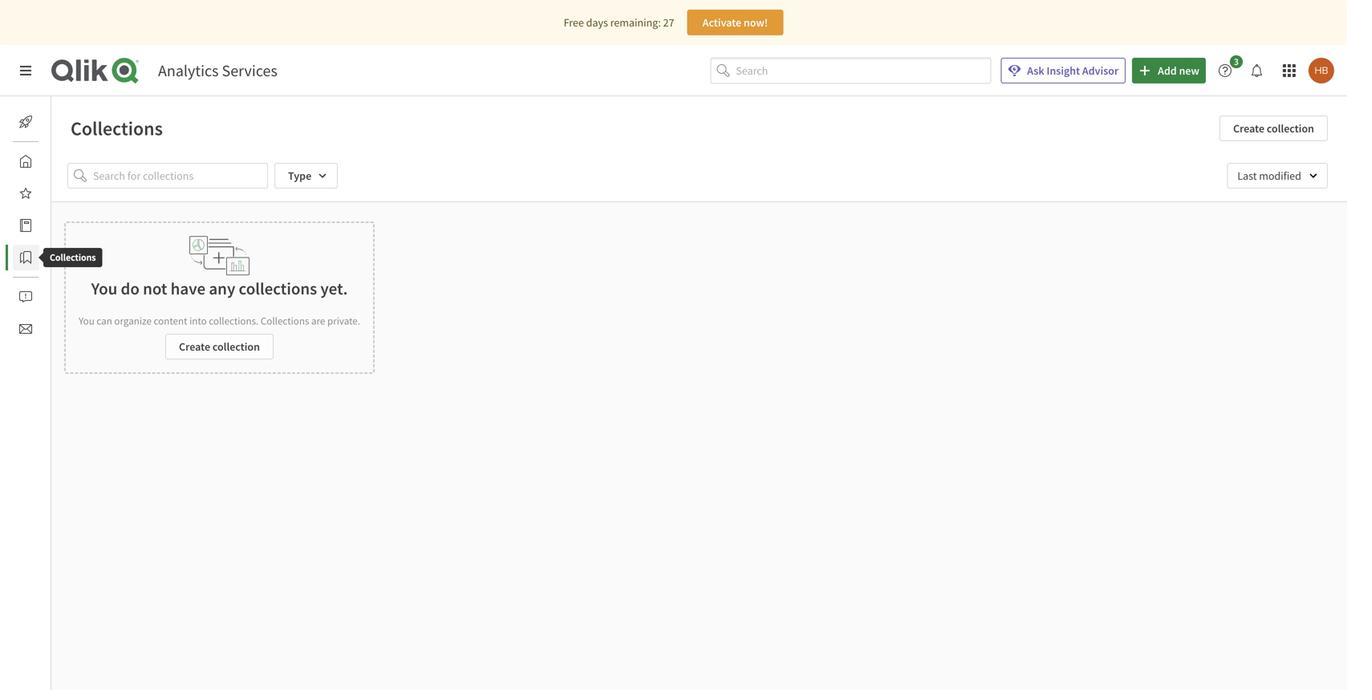 Task type: vqa. For each thing, say whether or not it's contained in the screenshot.
the left collection
yes



Task type: locate. For each thing, give the bounding box(es) containing it.
collections tooltip
[[32, 248, 114, 267]]

0 vertical spatial you
[[91, 278, 117, 299]]

Last modified field
[[1227, 163, 1328, 189]]

1 vertical spatial create collection
[[179, 339, 260, 354]]

Search text field
[[736, 58, 991, 84]]

create up last
[[1233, 121, 1265, 136]]

new
[[1179, 63, 1200, 78]]

you for you do not have any collections yet.
[[91, 278, 117, 299]]

create
[[1233, 121, 1265, 136], [179, 339, 210, 354]]

howard brown image
[[1309, 58, 1334, 83]]

are
[[311, 314, 325, 327]]

not
[[143, 278, 167, 299]]

create collection up last modified field
[[1233, 121, 1314, 136]]

1 horizontal spatial collection
[[1267, 121, 1314, 136]]

last
[[1238, 169, 1257, 183]]

create collection button up last modified field
[[1220, 116, 1328, 141]]

collections down collections
[[261, 314, 309, 327]]

1 vertical spatial you
[[79, 314, 95, 327]]

collection down collections.
[[213, 339, 260, 354]]

1 vertical spatial create
[[179, 339, 210, 354]]

create collection button
[[1220, 116, 1328, 141], [165, 334, 274, 359]]

collections up home
[[71, 116, 163, 140]]

favorites image
[[19, 187, 32, 200]]

2 vertical spatial collections
[[261, 314, 309, 327]]

1 vertical spatial collection
[[213, 339, 260, 354]]

content
[[154, 314, 187, 327]]

you left can
[[79, 314, 95, 327]]

activate
[[703, 15, 742, 30]]

add
[[1158, 63, 1177, 78]]

collections
[[239, 278, 317, 299]]

Search for collections text field
[[93, 163, 268, 189]]

ask insight advisor button
[[1001, 58, 1126, 83]]

create collection button down the 'you can organize content into collections. collections are private.'
[[165, 334, 274, 359]]

0 vertical spatial create collection button
[[1220, 116, 1328, 141]]

create collection inside create collection element
[[179, 339, 260, 354]]

getting started image
[[19, 116, 32, 128]]

collections down catalog
[[50, 251, 96, 264]]

create collection
[[1233, 121, 1314, 136], [179, 339, 260, 354]]

1 horizontal spatial create collection
[[1233, 121, 1314, 136]]

you left do
[[91, 278, 117, 299]]

collection up modified
[[1267, 121, 1314, 136]]

catalog link
[[13, 213, 87, 238]]

home link
[[13, 148, 80, 174]]

1 vertical spatial create collection button
[[165, 334, 274, 359]]

create for create collection 'button' to the top
[[1233, 121, 1265, 136]]

0 vertical spatial create collection
[[1233, 121, 1314, 136]]

collection
[[1267, 121, 1314, 136], [213, 339, 260, 354]]

type button
[[274, 163, 338, 189]]

create for the left create collection 'button'
[[179, 339, 210, 354]]

have
[[171, 278, 206, 299]]

open sidebar menu image
[[19, 64, 32, 77]]

collections
[[71, 116, 163, 140], [50, 251, 96, 264], [261, 314, 309, 327]]

ask insight advisor
[[1027, 63, 1119, 78]]

navigation pane element
[[0, 103, 87, 348]]

0 horizontal spatial create
[[179, 339, 210, 354]]

can
[[97, 314, 112, 327]]

activate now! link
[[687, 10, 784, 35]]

1 horizontal spatial create
[[1233, 121, 1265, 136]]

3 button
[[1212, 55, 1248, 83]]

subscriptions image
[[19, 323, 32, 335]]

1 vertical spatial collections
[[50, 251, 96, 264]]

type
[[288, 169, 311, 183]]

analytics services
[[158, 61, 278, 81]]

ask
[[1027, 63, 1045, 78]]

0 vertical spatial create
[[1233, 121, 1265, 136]]

0 horizontal spatial collection
[[213, 339, 260, 354]]

create collection for create collection 'button' to the top
[[1233, 121, 1314, 136]]

0 horizontal spatial create collection
[[179, 339, 260, 354]]

create collection for the left create collection 'button'
[[179, 339, 260, 354]]

create collection down the 'you can organize content into collections. collections are private.'
[[179, 339, 260, 354]]

filters region
[[51, 150, 1347, 201]]

1 horizontal spatial create collection button
[[1220, 116, 1328, 141]]

you
[[91, 278, 117, 299], [79, 314, 95, 327]]

collections.
[[209, 314, 259, 327]]

create down into
[[179, 339, 210, 354]]

days
[[586, 15, 608, 30]]

3
[[1234, 55, 1239, 68]]

you for you can organize content into collections. collections are private.
[[79, 314, 95, 327]]

home
[[51, 154, 80, 169]]



Task type: describe. For each thing, give the bounding box(es) containing it.
searchbar element
[[710, 58, 991, 84]]

any
[[209, 278, 235, 299]]

yet.
[[321, 278, 348, 299]]

free days remaining: 27
[[564, 15, 674, 30]]

alerts link
[[13, 284, 78, 310]]

now!
[[744, 15, 768, 30]]

add new
[[1158, 63, 1200, 78]]

alerts
[[51, 290, 78, 304]]

insight
[[1047, 63, 1080, 78]]

catalog
[[51, 218, 87, 233]]

activate now!
[[703, 15, 768, 30]]

analytics
[[158, 61, 219, 81]]

alerts image
[[19, 290, 32, 303]]

0 vertical spatial collection
[[1267, 121, 1314, 136]]

remaining:
[[610, 15, 661, 30]]

advisor
[[1082, 63, 1119, 78]]

free
[[564, 15, 584, 30]]

collections inside create collection element
[[261, 314, 309, 327]]

private.
[[327, 314, 360, 327]]

last modified
[[1238, 169, 1302, 183]]

create collection element
[[64, 221, 375, 374]]

you do not have any collections yet.
[[91, 278, 348, 299]]

do
[[121, 278, 140, 299]]

services
[[222, 61, 278, 81]]

you can organize content into collections. collections are private.
[[79, 314, 360, 327]]

analytics services element
[[158, 61, 278, 81]]

organize
[[114, 314, 152, 327]]

add new button
[[1132, 58, 1206, 83]]

27
[[663, 15, 674, 30]]

collections inside collections tooltip
[[50, 251, 96, 264]]

modified
[[1259, 169, 1302, 183]]

0 vertical spatial collections
[[71, 116, 163, 140]]

into
[[189, 314, 207, 327]]

0 horizontal spatial create collection button
[[165, 334, 274, 359]]



